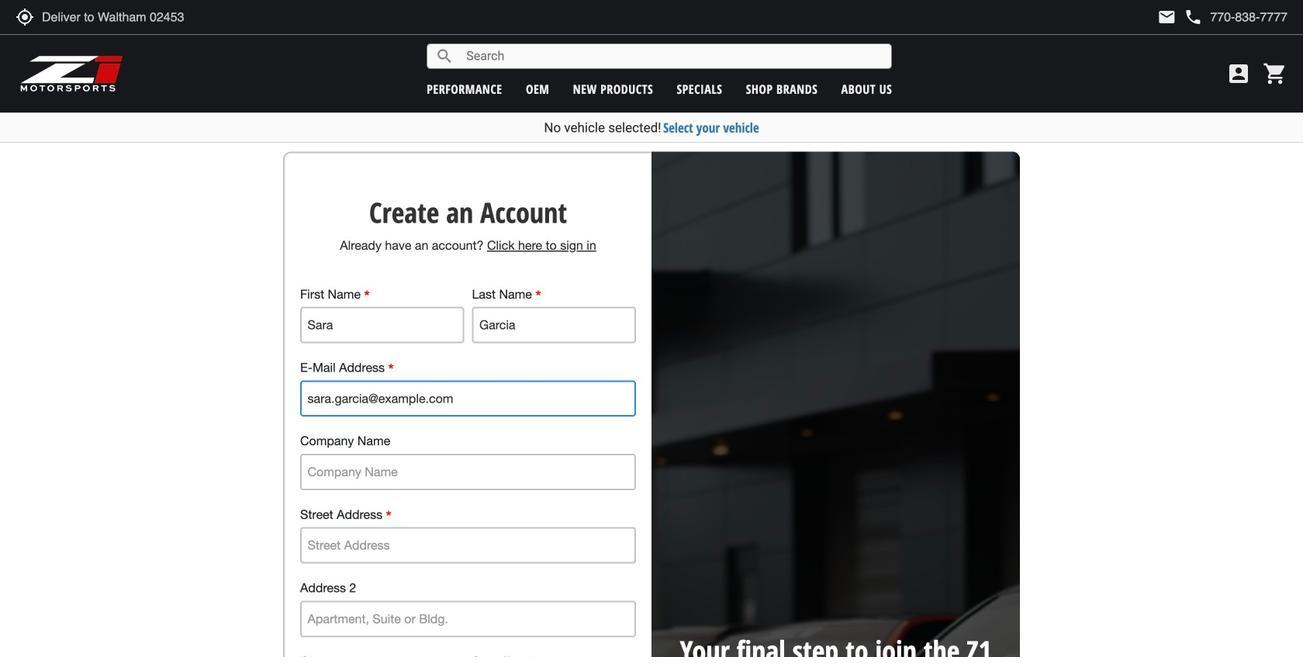 Task type: describe. For each thing, give the bounding box(es) containing it.
First Name text field
[[300, 307, 464, 343]]

Apartment, Suite or Bldg. text field
[[300, 601, 636, 637]]

Search search field
[[454, 44, 892, 68]]

Street Address text field
[[300, 528, 636, 564]]



Task type: locate. For each thing, give the bounding box(es) containing it.
z1 motorsports logo image
[[19, 54, 124, 93]]

Company Name text field
[[300, 454, 636, 490]]

E-Mail Address text field
[[300, 381, 636, 417]]

Last Name text field
[[472, 307, 636, 343]]



Task type: vqa. For each thing, say whether or not it's contained in the screenshot.
Company Name text field
yes



